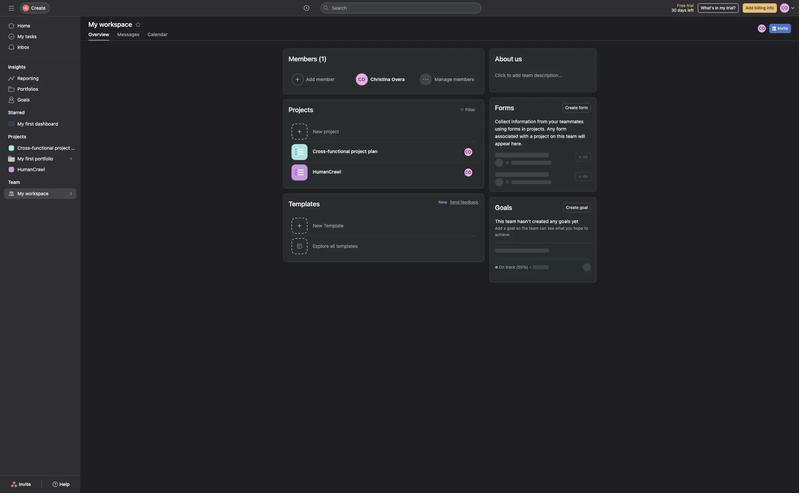 Task type: locate. For each thing, give the bounding box(es) containing it.
0 horizontal spatial invite
[[19, 482, 31, 487]]

new send feedback
[[439, 200, 478, 205]]

1 vertical spatial invite
[[19, 482, 31, 487]]

first inside starred element
[[25, 121, 34, 127]]

1 horizontal spatial add
[[746, 5, 753, 10]]

list image
[[295, 148, 303, 156], [295, 168, 303, 176]]

first left dashboard
[[25, 121, 34, 127]]

humancrawl inside "humancrawl" link
[[17, 167, 45, 172]]

tasks
[[25, 34, 37, 39]]

a right with
[[530, 133, 533, 139]]

0 horizontal spatial plan
[[71, 145, 80, 151]]

form
[[579, 105, 588, 110], [557, 126, 567, 132]]

history image
[[304, 5, 309, 11]]

portfolio
[[35, 156, 53, 162]]

first
[[25, 121, 34, 127], [25, 156, 34, 162]]

dashboard
[[35, 121, 58, 127]]

yet
[[572, 218, 578, 224]]

christina overa
[[371, 76, 405, 82]]

goals up this
[[495, 204, 512, 211]]

0 vertical spatial create
[[31, 5, 46, 11]]

my workspace
[[17, 191, 49, 196]]

0 vertical spatial team
[[566, 133, 577, 139]]

0 horizontal spatial form
[[557, 126, 567, 132]]

my up "humancrawl" link at top
[[17, 156, 24, 162]]

about us
[[495, 55, 522, 63]]

0 horizontal spatial add
[[495, 226, 503, 231]]

2 vertical spatial co
[[465, 170, 471, 175]]

1 horizontal spatial functional
[[328, 148, 350, 154]]

my down the team
[[17, 191, 24, 196]]

0 vertical spatial invite button
[[770, 24, 791, 33]]

2 horizontal spatial team
[[566, 133, 577, 139]]

create form button
[[562, 103, 591, 113]]

cross- down 'new project' on the left top of the page
[[313, 148, 328, 154]]

goal
[[580, 205, 588, 210], [507, 226, 515, 231]]

any
[[547, 126, 555, 132]]

project
[[324, 129, 339, 134], [534, 133, 549, 139], [55, 145, 70, 151], [351, 148, 367, 154]]

cross-functional project plan up portfolio in the top left of the page
[[17, 145, 80, 151]]

1 vertical spatial goal
[[507, 226, 515, 231]]

teams element
[[0, 176, 80, 200]]

on
[[499, 265, 505, 270]]

invite button
[[770, 24, 791, 33], [6, 479, 35, 491]]

all
[[330, 243, 335, 249]]

left
[[688, 8, 694, 13]]

plan
[[71, 145, 80, 151], [368, 148, 377, 154]]

inbox link
[[4, 42, 76, 53]]

functional up portfolio in the top left of the page
[[32, 145, 53, 151]]

1 my from the top
[[17, 34, 24, 39]]

1 vertical spatial projects
[[8, 134, 26, 139]]

my left tasks
[[17, 34, 24, 39]]

0 horizontal spatial goal
[[507, 226, 515, 231]]

1 horizontal spatial team
[[529, 226, 539, 231]]

1 horizontal spatial projects
[[289, 106, 313, 114]]

0 horizontal spatial cross-
[[17, 145, 32, 151]]

0 vertical spatial first
[[25, 121, 34, 127]]

feedback
[[461, 200, 478, 205]]

1 horizontal spatial invite button
[[770, 24, 791, 33]]

home link
[[4, 20, 76, 31]]

create up home link on the top left of the page
[[31, 5, 46, 11]]

2 vertical spatial new
[[313, 223, 322, 229]]

cross- up the my first portfolio
[[17, 145, 32, 151]]

add to starred image
[[135, 22, 141, 27]]

first inside projects element
[[25, 156, 34, 162]]

30
[[672, 8, 677, 13]]

2 my from the top
[[17, 121, 24, 127]]

this
[[557, 133, 565, 139]]

1 horizontal spatial a
[[530, 133, 533, 139]]

•
[[530, 265, 532, 270]]

functional down 'new project' on the left top of the page
[[328, 148, 350, 154]]

2 vertical spatial create
[[566, 205, 579, 210]]

info
[[767, 5, 774, 10]]

templates
[[289, 200, 320, 208]]

1 first from the top
[[25, 121, 34, 127]]

christina overa button
[[353, 70, 414, 88]]

team
[[566, 133, 577, 139], [506, 218, 516, 224], [529, 226, 539, 231]]

0 horizontal spatial in
[[522, 126, 526, 132]]

1 vertical spatial goals
[[495, 204, 512, 211]]

goal left so
[[507, 226, 515, 231]]

cross-functional project plan inside projects element
[[17, 145, 80, 151]]

template
[[324, 223, 344, 229]]

this
[[495, 218, 504, 224]]

achieve.
[[495, 232, 511, 237]]

projects up 'new project' on the left top of the page
[[289, 106, 313, 114]]

1 vertical spatial co
[[465, 149, 471, 154]]

my for my tasks
[[17, 34, 24, 39]]

new for projects
[[313, 129, 322, 134]]

new project
[[313, 129, 339, 134]]

my first dashboard link
[[4, 119, 76, 129]]

1 horizontal spatial in
[[715, 5, 719, 10]]

on track (55%)
[[499, 265, 528, 270]]

create button
[[20, 3, 50, 13]]

form inside collect information from your teammates using forms in projects. any form associated with a project on this team will appear here.
[[557, 126, 567, 132]]

insights
[[8, 64, 26, 70]]

form up "teammates"
[[579, 105, 588, 110]]

2 first from the top
[[25, 156, 34, 162]]

1 list image from the top
[[295, 148, 303, 156]]

4 my from the top
[[17, 191, 24, 196]]

0 vertical spatial goals
[[17, 97, 30, 103]]

days
[[678, 8, 687, 13]]

a inside the this team hasn't created any goals yet add a goal so the team can see what you hope to achieve.
[[504, 226, 506, 231]]

1 vertical spatial a
[[504, 226, 506, 231]]

1 vertical spatial add
[[495, 226, 503, 231]]

a up achieve.
[[504, 226, 506, 231]]

see
[[548, 226, 554, 231]]

create inside "button"
[[566, 205, 579, 210]]

manage members button
[[417, 70, 478, 88]]

my inside global element
[[17, 34, 24, 39]]

0 vertical spatial goal
[[580, 205, 588, 210]]

free trial 30 days left
[[672, 3, 694, 13]]

in
[[715, 5, 719, 10], [522, 126, 526, 132]]

team right the
[[529, 226, 539, 231]]

1 vertical spatial invite button
[[6, 479, 35, 491]]

will
[[578, 133, 585, 139]]

0 vertical spatial form
[[579, 105, 588, 110]]

filter
[[465, 107, 475, 112]]

team left will
[[566, 133, 577, 139]]

0 vertical spatial a
[[530, 133, 533, 139]]

projects inside dropdown button
[[8, 134, 26, 139]]

in left my
[[715, 5, 719, 10]]

0 vertical spatial new
[[313, 129, 322, 134]]

cross-functional project plan link
[[4, 143, 80, 153]]

in inside collect information from your teammates using forms in projects. any form associated with a project on this team will appear here.
[[522, 126, 526, 132]]

projects button
[[0, 133, 26, 140]]

add down this
[[495, 226, 503, 231]]

create for forms
[[565, 105, 578, 110]]

team up so
[[506, 218, 516, 224]]

3 my from the top
[[17, 156, 24, 162]]

0 vertical spatial list image
[[295, 148, 303, 156]]

my for my workspace
[[17, 191, 24, 196]]

what's
[[701, 5, 714, 10]]

projects
[[289, 106, 313, 114], [8, 134, 26, 139]]

see details, my workspace image
[[69, 192, 73, 196]]

create up "teammates"
[[565, 105, 578, 110]]

my inside starred element
[[17, 121, 24, 127]]

0 vertical spatial in
[[715, 5, 719, 10]]

2 vertical spatial team
[[529, 226, 539, 231]]

my inside projects element
[[17, 156, 24, 162]]

1 vertical spatial list image
[[295, 168, 303, 176]]

explore all templates
[[313, 243, 358, 249]]

goals down portfolios
[[17, 97, 30, 103]]

add billing info
[[746, 5, 774, 10]]

my inside teams element
[[17, 191, 24, 196]]

a
[[530, 133, 533, 139], [504, 226, 506, 231]]

co up feedback
[[465, 170, 471, 175]]

form up this
[[557, 126, 567, 132]]

humancrawl
[[17, 167, 45, 172], [313, 169, 341, 174]]

0 horizontal spatial a
[[504, 226, 506, 231]]

1 vertical spatial team
[[506, 218, 516, 224]]

goal up to
[[580, 205, 588, 210]]

calendar button
[[148, 32, 168, 41]]

show options image
[[476, 149, 481, 155]]

add inside the this team hasn't created any goals yet add a goal so the team can see what you hope to achieve.
[[495, 226, 503, 231]]

add
[[746, 5, 753, 10], [495, 226, 503, 231]]

1 vertical spatial create
[[565, 105, 578, 110]]

1 vertical spatial form
[[557, 126, 567, 132]]

first for portfolio
[[25, 156, 34, 162]]

goals inside goals link
[[17, 97, 30, 103]]

create inside button
[[565, 105, 578, 110]]

0 vertical spatial add
[[746, 5, 753, 10]]

1 vertical spatial in
[[522, 126, 526, 132]]

0 horizontal spatial projects
[[8, 134, 26, 139]]

home
[[17, 23, 30, 28]]

1 horizontal spatial goal
[[580, 205, 588, 210]]

1 horizontal spatial invite
[[778, 26, 788, 31]]

help button
[[48, 479, 74, 491]]

add left billing
[[746, 5, 753, 10]]

members (1)
[[289, 55, 327, 63]]

first left portfolio in the top left of the page
[[25, 156, 34, 162]]

my down the starred
[[17, 121, 24, 127]]

cross-functional project plan down 'new project' on the left top of the page
[[313, 148, 377, 154]]

my
[[720, 5, 725, 10]]

0 horizontal spatial goals
[[17, 97, 30, 103]]

hide sidebar image
[[9, 5, 14, 11]]

trial?
[[727, 5, 736, 10]]

in down information
[[522, 126, 526, 132]]

0 vertical spatial projects
[[289, 106, 313, 114]]

my
[[17, 34, 24, 39], [17, 121, 24, 127], [17, 156, 24, 162], [17, 191, 24, 196]]

new template
[[313, 223, 344, 229]]

create up yet
[[566, 205, 579, 210]]

0 horizontal spatial humancrawl
[[17, 167, 45, 172]]

using
[[495, 126, 507, 132]]

co for first list image from the top of the page
[[465, 149, 471, 154]]

projects down the starred
[[8, 134, 26, 139]]

messages
[[117, 32, 140, 37]]

0 vertical spatial invite
[[778, 26, 788, 31]]

forms
[[495, 104, 514, 112]]

billing
[[755, 5, 766, 10]]

goal inside create goal "button"
[[580, 205, 588, 210]]

starred button
[[0, 109, 25, 116]]

0 horizontal spatial invite button
[[6, 479, 35, 491]]

1 horizontal spatial form
[[579, 105, 588, 110]]

1 vertical spatial first
[[25, 156, 34, 162]]

0 horizontal spatial cross-functional project plan
[[17, 145, 80, 151]]

co down add billing info "button"
[[759, 26, 765, 31]]

information
[[512, 119, 536, 124]]

0 horizontal spatial functional
[[32, 145, 53, 151]]

starred
[[8, 110, 25, 115]]

co left "show options" image
[[465, 149, 471, 154]]

1 horizontal spatial goals
[[495, 204, 512, 211]]

reporting
[[17, 75, 39, 81]]



Task type: vqa. For each thing, say whether or not it's contained in the screenshot.
1 within Identify Species 'dialog'
no



Task type: describe. For each thing, give the bounding box(es) containing it.
reporting link
[[4, 73, 76, 84]]

calendar
[[148, 32, 168, 37]]

overview
[[88, 32, 109, 37]]

goal inside the this team hasn't created any goals yet add a goal so the team can see what you hope to achieve.
[[507, 226, 515, 231]]

overview button
[[88, 32, 109, 41]]

invite for the bottommost "invite" button
[[19, 482, 31, 487]]

on
[[550, 133, 556, 139]]

hasn't
[[518, 218, 531, 224]]

search button
[[321, 3, 481, 13]]

invite for rightmost "invite" button
[[778, 26, 788, 31]]

messages button
[[117, 32, 140, 41]]

what's in my trial? button
[[698, 3, 739, 13]]

my first portfolio link
[[4, 153, 76, 164]]

team
[[8, 179, 20, 185]]

cross- inside projects element
[[17, 145, 32, 151]]

my for my first portfolio
[[17, 156, 24, 162]]

forms
[[508, 126, 521, 132]]

trial
[[687, 3, 694, 8]]

new for templates
[[313, 223, 322, 229]]

team inside collect information from your teammates using forms in projects. any form associated with a project on this team will appear here.
[[566, 133, 577, 139]]

create inside dropdown button
[[31, 5, 46, 11]]

0 vertical spatial co
[[759, 26, 765, 31]]

search list box
[[321, 3, 481, 13]]

workspace
[[25, 191, 49, 196]]

1 horizontal spatial cross-
[[313, 148, 328, 154]]

0 horizontal spatial team
[[506, 218, 516, 224]]

collect information from your teammates using forms in projects. any form associated with a project on this team will appear here.
[[495, 119, 585, 146]]

form inside button
[[579, 105, 588, 110]]

plan inside cross-functional project plan link
[[71, 145, 80, 151]]

any
[[550, 218, 558, 224]]

goals
[[559, 218, 571, 224]]

my first portfolio
[[17, 156, 53, 162]]

insights element
[[0, 61, 80, 107]]

insights button
[[0, 64, 26, 70]]

hope
[[574, 226, 583, 231]]

see details, my first portfolio image
[[69, 157, 73, 161]]

created
[[532, 218, 549, 224]]

here.
[[511, 141, 522, 146]]

add member button
[[289, 70, 350, 88]]

your
[[549, 119, 558, 124]]

so
[[516, 226, 521, 231]]

free
[[677, 3, 686, 8]]

can
[[540, 226, 547, 231]]

project inside collect information from your teammates using forms in projects. any form associated with a project on this team will appear here.
[[534, 133, 549, 139]]

1 horizontal spatial cross-functional project plan
[[313, 148, 377, 154]]

team button
[[0, 179, 20, 186]]

templates
[[336, 243, 358, 249]]

goals link
[[4, 95, 76, 105]]

my first dashboard
[[17, 121, 58, 127]]

my workspace
[[88, 20, 132, 28]]

2 list image from the top
[[295, 168, 303, 176]]

my workspace link
[[4, 188, 76, 199]]

what
[[556, 226, 565, 231]]

co for first list image from the bottom
[[465, 170, 471, 175]]

create for goals
[[566, 205, 579, 210]]

from
[[537, 119, 548, 124]]

humancrawl link
[[4, 164, 76, 175]]

inbox
[[17, 44, 29, 50]]

appear
[[495, 141, 510, 146]]

create form
[[565, 105, 588, 110]]

global element
[[0, 16, 80, 57]]

projects.
[[527, 126, 546, 132]]

my tasks
[[17, 34, 37, 39]]

portfolios link
[[4, 84, 76, 95]]

projects element
[[0, 131, 80, 176]]

1 horizontal spatial plan
[[368, 148, 377, 154]]

(55%)
[[516, 265, 528, 270]]

filter button
[[457, 105, 478, 115]]

explore
[[313, 243, 329, 249]]

starred element
[[0, 107, 80, 131]]

to
[[584, 226, 588, 231]]

1 horizontal spatial humancrawl
[[313, 169, 341, 174]]

1 vertical spatial new
[[439, 200, 447, 205]]

my tasks link
[[4, 31, 76, 42]]

create goal button
[[563, 203, 591, 212]]

the
[[522, 226, 528, 231]]

collect
[[495, 119, 510, 124]]

add billing info button
[[743, 3, 777, 13]]

track
[[506, 265, 515, 270]]

manage members
[[435, 76, 474, 82]]

first for dashboard
[[25, 121, 34, 127]]

in inside what's in my trial? button
[[715, 5, 719, 10]]

send feedback link
[[450, 199, 478, 205]]

functional inside projects element
[[32, 145, 53, 151]]

teammates
[[560, 119, 584, 124]]

create goal
[[566, 205, 588, 210]]

you
[[566, 226, 573, 231]]

add inside "button"
[[746, 5, 753, 10]]

help
[[59, 482, 70, 487]]

this team hasn't created any goals yet add a goal so the team can see what you hope to achieve.
[[495, 218, 588, 237]]

search
[[332, 5, 347, 11]]

with
[[520, 133, 529, 139]]

my for my first dashboard
[[17, 121, 24, 127]]

add member
[[306, 76, 335, 82]]

a inside collect information from your teammates using forms in projects. any form associated with a project on this team will appear here.
[[530, 133, 533, 139]]

associated
[[495, 133, 518, 139]]

send
[[450, 200, 460, 205]]



